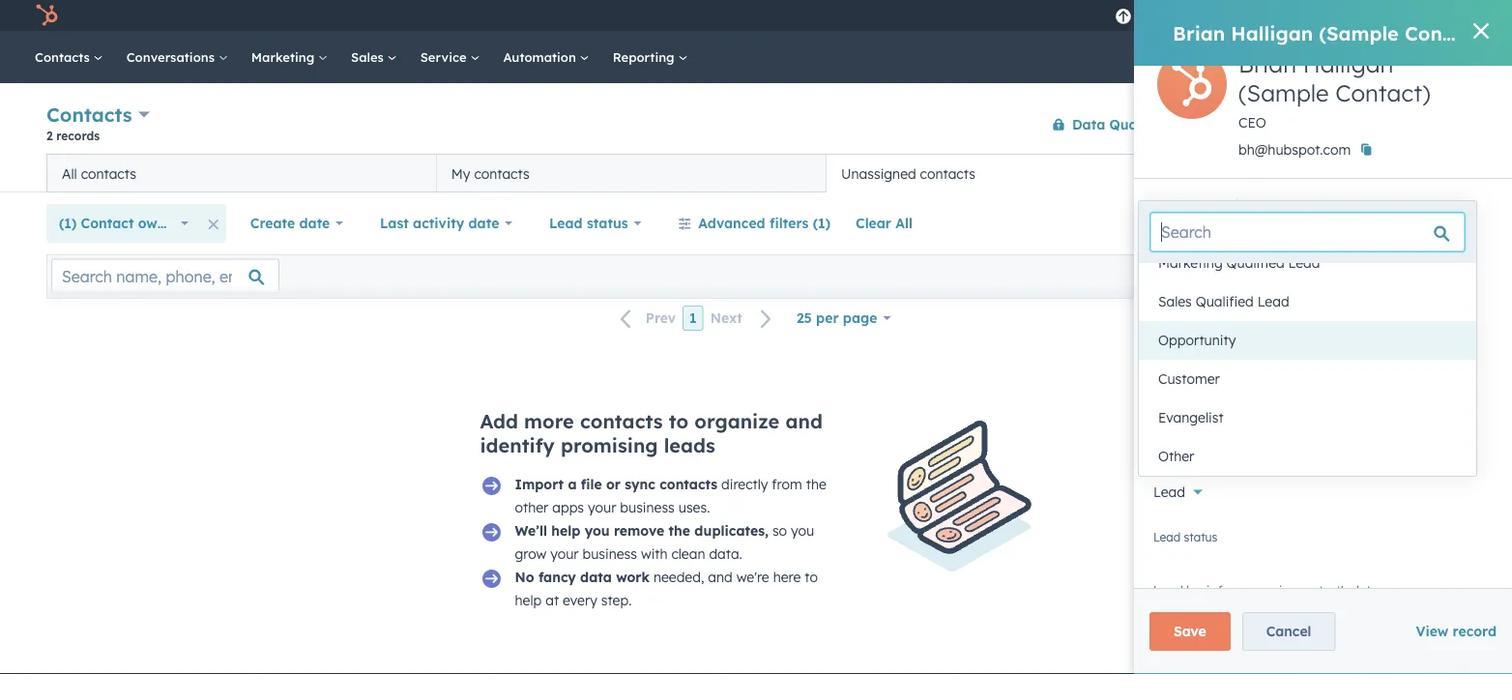 Task type: locate. For each thing, give the bounding box(es) containing it.
contacts banner
[[46, 99, 1466, 154]]

1 vertical spatial last
[[1154, 409, 1177, 423]]

data up every on the left of page
[[580, 569, 612, 586]]

help image
[[1299, 9, 1316, 26]]

contact down all contacts on the top of page
[[81, 215, 134, 232]]

1 horizontal spatial lead status
[[1154, 530, 1218, 544]]

help down 'no'
[[515, 592, 542, 609]]

0 vertical spatial save
[[1395, 216, 1422, 231]]

create date
[[250, 215, 330, 232]]

advanced filters (1) button
[[666, 204, 843, 243]]

add left more
[[480, 409, 518, 433]]

0 vertical spatial marketing
[[251, 49, 318, 65]]

a
[[568, 476, 577, 493]]

clear
[[856, 215, 892, 232]]

view inside "button"
[[1425, 216, 1450, 231]]

qualified up sales qualified lead
[[1227, 254, 1285, 271]]

0 horizontal spatial save
[[1174, 623, 1207, 640]]

all
[[1395, 164, 1412, 181], [62, 165, 77, 182], [896, 215, 913, 232]]

email
[[1154, 241, 1184, 256]]

0 vertical spatial sales
[[351, 49, 388, 65]]

0 horizontal spatial the
[[669, 522, 691, 539]]

last down funky
[[1154, 409, 1177, 423]]

1 horizontal spatial view
[[1425, 216, 1450, 231]]

add inside add more contacts to organize and identify promising leads
[[480, 409, 518, 433]]

1 horizontal spatial owner
[[1201, 355, 1234, 370]]

and inside add more contacts to organize and identify promising leads
[[786, 409, 823, 433]]

status down my contacts button
[[587, 215, 628, 232]]

marketing left sales link
[[251, 49, 318, 65]]

date right activity
[[469, 215, 499, 232]]

view
[[1289, 164, 1320, 181], [1425, 216, 1450, 231]]

last contacted
[[1154, 409, 1236, 423]]

0 vertical spatial lead status
[[549, 215, 628, 232]]

marketing qualified lead
[[1159, 254, 1321, 271]]

1 horizontal spatial your
[[588, 499, 617, 516]]

automation
[[503, 49, 580, 65]]

the right from
[[806, 476, 827, 493]]

1 horizontal spatial add
[[1258, 164, 1285, 181]]

phone
[[1154, 309, 1188, 324]]

0 vertical spatial add
[[1258, 164, 1285, 181]]

all left views
[[1395, 164, 1412, 181]]

stage
[[1205, 462, 1236, 476]]

all for all views
[[1395, 164, 1412, 181]]

1 horizontal spatial (1)
[[813, 215, 831, 232]]

list box containing marketing qualified lead
[[1139, 244, 1477, 476]]

email bh@hubspot.com
[[1154, 241, 1266, 272]]

(1) right filters
[[813, 215, 831, 232]]

1 vertical spatial status
[[1184, 530, 1218, 544]]

date
[[299, 215, 330, 232], [469, 215, 499, 232]]

lead down "lifecycle"
[[1154, 484, 1186, 501]]

contacts down hubspot link
[[35, 49, 94, 65]]

prev button
[[609, 306, 683, 331]]

1 vertical spatial qualified
[[1196, 293, 1254, 310]]

status
[[587, 215, 628, 232], [1184, 530, 1218, 544]]

lead down my contacts button
[[549, 215, 583, 232]]

marketing
[[251, 49, 318, 65], [1159, 254, 1223, 271]]

0 vertical spatial qualified
[[1227, 254, 1285, 271]]

halligan for brian halligan (sample contact) ceo
[[1304, 49, 1394, 78]]

qualified down marketing qualified lead
[[1196, 293, 1254, 310]]

2
[[46, 128, 53, 143]]

other button
[[1139, 437, 1477, 476]]

0 vertical spatial business
[[620, 499, 675, 516]]

contact inside the (1) contact owner popup button
[[81, 215, 134, 232]]

you
[[585, 522, 610, 539], [791, 522, 815, 539]]

import button
[[1269, 109, 1340, 140]]

all views link
[[1382, 154, 1466, 192]]

sales up opportunity
[[1159, 293, 1192, 310]]

save down basis
[[1174, 623, 1207, 640]]

quality
[[1110, 116, 1160, 133]]

sales inside button
[[1159, 293, 1192, 310]]

next
[[711, 310, 743, 327]]

add for add view (3/5)
[[1258, 164, 1285, 181]]

all for all contacts
[[62, 165, 77, 182]]

at
[[546, 592, 559, 609]]

0 vertical spatial contact
[[81, 215, 134, 232]]

1 horizontal spatial all
[[896, 215, 913, 232]]

import for import a file or sync contacts
[[515, 476, 564, 493]]

data
[[1073, 116, 1106, 133]]

0 vertical spatial last
[[380, 215, 409, 232]]

help down apps
[[552, 522, 581, 539]]

1 vertical spatial contacts
[[46, 103, 132, 127]]

(1) down all contacts on the top of page
[[59, 215, 77, 232]]

save button
[[1150, 612, 1231, 651]]

opportunity button
[[1139, 321, 1477, 360]]

unassigned contacts button
[[827, 154, 1217, 192]]

contacts right unassigned
[[920, 165, 976, 182]]

calling icon image
[[1218, 7, 1235, 25]]

export
[[1306, 269, 1342, 283]]

contacts up records on the left top of page
[[46, 103, 132, 127]]

service
[[420, 49, 470, 65]]

(sample inside brian halligan (sample contact) ceo
[[1239, 78, 1329, 107]]

1 vertical spatial to
[[805, 569, 818, 586]]

1 horizontal spatial contact
[[1154, 355, 1197, 370]]

views
[[1416, 164, 1454, 181]]

save
[[1395, 216, 1422, 231], [1174, 623, 1207, 640]]

view left (3/5) on the top right
[[1289, 164, 1320, 181]]

(1) inside button
[[813, 215, 831, 232]]

sales link
[[340, 31, 409, 83]]

work
[[616, 569, 650, 586]]

(3/5)
[[1324, 164, 1358, 181]]

contacts inside my contacts button
[[474, 165, 530, 182]]

records
[[56, 128, 100, 143]]

lead status down my contacts button
[[549, 215, 628, 232]]

1 horizontal spatial last
[[1154, 409, 1177, 423]]

0 horizontal spatial help
[[515, 592, 542, 609]]

0 vertical spatial bh@hubspot.com
[[1239, 141, 1351, 158]]

bh@hubspot.com up the add view (3/5)
[[1239, 141, 1351, 158]]

0 horizontal spatial view
[[1289, 164, 1320, 181]]

add view (3/5) button
[[1224, 154, 1382, 192]]

last left activity
[[380, 215, 409, 232]]

and up from
[[786, 409, 823, 433]]

funky town image
[[1404, 7, 1422, 24]]

save inside save button
[[1174, 623, 1207, 640]]

status inside popup button
[[587, 215, 628, 232]]

unassigned
[[842, 165, 917, 182]]

1 vertical spatial contact
[[1154, 355, 1197, 370]]

menu
[[1102, 0, 1490, 31]]

contacts up import a file or sync contacts at the bottom left of the page
[[580, 409, 663, 433]]

data quality
[[1073, 116, 1160, 133]]

0 vertical spatial brian
[[1173, 21, 1226, 45]]

owner inside popup button
[[138, 215, 180, 232]]

funky
[[1154, 377, 1192, 394]]

sales for sales
[[351, 49, 388, 65]]

other
[[515, 499, 549, 516]]

1 vertical spatial the
[[669, 522, 691, 539]]

business up we'll help you remove the duplicates,
[[620, 499, 675, 516]]

filters
[[770, 215, 809, 232]]

to inside add more contacts to organize and identify promising leads
[[669, 409, 689, 433]]

add more contacts to organize and identify promising leads
[[480, 409, 823, 458]]

0 horizontal spatial sales
[[351, 49, 388, 65]]

0 horizontal spatial to
[[669, 409, 689, 433]]

Search search field
[[1151, 213, 1465, 251]]

contacts inside all contacts button
[[81, 165, 136, 182]]

1 horizontal spatial sales
[[1159, 293, 1192, 310]]

save down all views link
[[1395, 216, 1422, 231]]

upgrade
[[1136, 9, 1191, 25]]

0 vertical spatial status
[[587, 215, 628, 232]]

save inside the save view "button"
[[1395, 216, 1422, 231]]

business inside directly from the other apps your business uses.
[[620, 499, 675, 516]]

0 horizontal spatial contact
[[81, 215, 134, 232]]

to inside needed, and we're here to help at every step.
[[805, 569, 818, 586]]

owner up search name, phone, email addresses, or company search box
[[138, 215, 180, 232]]

and down data.
[[708, 569, 733, 586]]

1 vertical spatial add
[[480, 409, 518, 433]]

0 horizontal spatial lead status
[[549, 215, 628, 232]]

0 horizontal spatial you
[[585, 522, 610, 539]]

contacts up uses.
[[660, 476, 718, 493]]

every
[[563, 592, 598, 609]]

1 vertical spatial (sample
[[1239, 78, 1329, 107]]

1 horizontal spatial and
[[786, 409, 823, 433]]

evangelist button
[[1139, 399, 1477, 437]]

0 vertical spatial (sample
[[1320, 21, 1399, 45]]

bh@hubspot.com up sales qualified lead
[[1154, 255, 1266, 272]]

1 horizontal spatial import
[[1285, 117, 1324, 132]]

0 vertical spatial halligan
[[1232, 21, 1314, 45]]

opportunity
[[1159, 332, 1236, 349]]

1 vertical spatial bh@hubspot.com
[[1154, 255, 1266, 272]]

1 vertical spatial halligan
[[1304, 49, 1394, 78]]

marketing up sales qualified lead
[[1159, 254, 1223, 271]]

business up work
[[583, 546, 637, 562]]

remove
[[614, 522, 665, 539]]

view inside popup button
[[1289, 164, 1320, 181]]

0 horizontal spatial brian
[[1173, 21, 1226, 45]]

the up clean
[[669, 522, 691, 539]]

0 vertical spatial view
[[1289, 164, 1320, 181]]

data
[[580, 569, 612, 586], [1353, 583, 1379, 597]]

0 horizontal spatial status
[[587, 215, 628, 232]]

all down 2 records
[[62, 165, 77, 182]]

data right contact's
[[1353, 583, 1379, 597]]

1 horizontal spatial save
[[1395, 216, 1422, 231]]

contact up the customer
[[1154, 355, 1197, 370]]

1 vertical spatial lead status
[[1154, 530, 1218, 544]]

hubspot image
[[35, 4, 58, 27]]

contact) inside brian halligan (sample contact) ceo
[[1336, 78, 1431, 107]]

halligan inside brian halligan (sample contact) ceo
[[1304, 49, 1394, 78]]

1 horizontal spatial marketing
[[1159, 254, 1223, 271]]

(1) inside popup button
[[59, 215, 77, 232]]

marketing link
[[240, 31, 340, 83]]

0 horizontal spatial last
[[380, 215, 409, 232]]

2 you from the left
[[791, 522, 815, 539]]

to left organize
[[669, 409, 689, 433]]

0 vertical spatial to
[[669, 409, 689, 433]]

0 vertical spatial contact)
[[1405, 21, 1489, 45]]

0 horizontal spatial all
[[62, 165, 77, 182]]

1 vertical spatial sales
[[1159, 293, 1192, 310]]

Phone number text field
[[1154, 306, 1493, 344]]

1 vertical spatial view
[[1425, 216, 1450, 231]]

marketplaces image
[[1258, 9, 1276, 26]]

qualified for sales
[[1196, 293, 1254, 310]]

number
[[1191, 309, 1233, 324]]

0 horizontal spatial your
[[551, 546, 579, 562]]

menu item
[[1204, 0, 1208, 31]]

qualified for marketing
[[1227, 254, 1285, 271]]

contacts inside popup button
[[46, 103, 132, 127]]

brian down the marketplaces icon
[[1239, 49, 1297, 78]]

sales left service
[[351, 49, 388, 65]]

import up the add view (3/5)
[[1285, 117, 1324, 132]]

1 vertical spatial save
[[1174, 623, 1207, 640]]

marketplaces button
[[1247, 0, 1287, 31]]

contacts down records on the left top of page
[[81, 165, 136, 182]]

1 horizontal spatial date
[[469, 215, 499, 232]]

marketing inside marketing qualified lead button
[[1159, 254, 1223, 271]]

add up contact
[[1258, 164, 1285, 181]]

you right so
[[791, 522, 815, 539]]

import inside button
[[1285, 117, 1324, 132]]

evangelist
[[1159, 409, 1224, 426]]

legal
[[1154, 583, 1184, 597]]

all right clear
[[896, 215, 913, 232]]

last inside popup button
[[380, 215, 409, 232]]

1 horizontal spatial you
[[791, 522, 815, 539]]

contacts inside unassigned contacts button
[[920, 165, 976, 182]]

clear all
[[856, 215, 913, 232]]

list box
[[1139, 244, 1477, 476]]

1 vertical spatial brian
[[1239, 49, 1297, 78]]

view down views
[[1425, 216, 1450, 231]]

contact) for brian halligan (sample contact)
[[1405, 21, 1489, 45]]

status up basis
[[1184, 530, 1218, 544]]

brian up edit popup button
[[1173, 21, 1226, 45]]

settings image
[[1331, 8, 1349, 26]]

1 horizontal spatial brian
[[1239, 49, 1297, 78]]

sales for sales qualified lead
[[1159, 293, 1192, 310]]

import up other
[[515, 476, 564, 493]]

my contacts
[[451, 165, 530, 182]]

0 vertical spatial the
[[806, 476, 827, 493]]

brian inside brian halligan (sample contact) ceo
[[1239, 49, 1297, 78]]

1 horizontal spatial help
[[552, 522, 581, 539]]

processing
[[1238, 583, 1297, 597]]

data quality button
[[1040, 105, 1161, 144]]

1 vertical spatial your
[[551, 546, 579, 562]]

add inside popup button
[[1258, 164, 1285, 181]]

lead down search search box
[[1289, 254, 1321, 271]]

owner
[[138, 215, 180, 232], [1201, 355, 1234, 370]]

menu containing funky
[[1102, 0, 1490, 31]]

last
[[380, 215, 409, 232], [1154, 409, 1177, 423]]

2 horizontal spatial all
[[1395, 164, 1412, 181]]

lead status inside popup button
[[549, 215, 628, 232]]

1 vertical spatial marketing
[[1159, 254, 1223, 271]]

0 vertical spatial your
[[588, 499, 617, 516]]

contact
[[81, 215, 134, 232], [1154, 355, 1197, 370]]

apps
[[553, 499, 584, 516]]

contacts right my
[[474, 165, 530, 182]]

marketing for marketing
[[251, 49, 318, 65]]

your up fancy
[[551, 546, 579, 562]]

0 horizontal spatial and
[[708, 569, 733, 586]]

add for add more contacts to organize and identify promising leads
[[480, 409, 518, 433]]

contacts button
[[46, 101, 150, 129]]

0 horizontal spatial owner
[[138, 215, 180, 232]]

contact's
[[1300, 583, 1350, 597]]

all inside button
[[896, 215, 913, 232]]

1 horizontal spatial to
[[805, 569, 818, 586]]

you left remove
[[585, 522, 610, 539]]

1 vertical spatial help
[[515, 592, 542, 609]]

1 vertical spatial and
[[708, 569, 733, 586]]

prev
[[646, 310, 676, 327]]

your down file
[[588, 499, 617, 516]]

1 vertical spatial business
[[583, 546, 637, 562]]

0 horizontal spatial (1)
[[59, 215, 77, 232]]

reporting link
[[601, 31, 700, 83]]

sync
[[625, 476, 656, 493]]

0 vertical spatial owner
[[138, 215, 180, 232]]

step.
[[601, 592, 632, 609]]

view record link
[[1417, 623, 1497, 640]]

lead
[[549, 215, 583, 232], [1289, 254, 1321, 271], [1258, 293, 1290, 310], [1154, 484, 1186, 501], [1154, 530, 1181, 544]]

date right create
[[299, 215, 330, 232]]

1 (1) from the left
[[59, 215, 77, 232]]

lead status up basis
[[1154, 530, 1218, 544]]

to right here
[[805, 569, 818, 586]]

(1)
[[59, 215, 77, 232], [813, 215, 831, 232]]

all contacts
[[62, 165, 136, 182]]

1 vertical spatial import
[[515, 476, 564, 493]]

2 (1) from the left
[[813, 215, 831, 232]]

0 vertical spatial and
[[786, 409, 823, 433]]

0 horizontal spatial add
[[480, 409, 518, 433]]

0 horizontal spatial marketing
[[251, 49, 318, 65]]

0 horizontal spatial date
[[299, 215, 330, 232]]

business inside so you grow your business with clean data.
[[583, 546, 637, 562]]

all contacts button
[[46, 154, 436, 192]]

1 horizontal spatial the
[[806, 476, 827, 493]]

your inside so you grow your business with clean data.
[[551, 546, 579, 562]]

sales
[[351, 49, 388, 65], [1159, 293, 1192, 310]]

all inside button
[[62, 165, 77, 182]]

0 vertical spatial import
[[1285, 117, 1324, 132]]

1 vertical spatial contact)
[[1336, 78, 1431, 107]]

0 horizontal spatial import
[[515, 476, 564, 493]]

about this contact button
[[1135, 179, 1493, 231]]

owner up town
[[1201, 355, 1234, 370]]



Task type: describe. For each thing, give the bounding box(es) containing it.
caret image
[[1150, 203, 1162, 207]]

contacts for my contacts
[[474, 165, 530, 182]]

(1) contact owner
[[59, 215, 180, 232]]

lead up 'legal'
[[1154, 530, 1181, 544]]

contacts for all contacts
[[81, 165, 136, 182]]

save for save view
[[1395, 216, 1422, 231]]

25
[[797, 310, 812, 326]]

edit button
[[1158, 49, 1227, 126]]

file
[[581, 476, 602, 493]]

contacts inside add more contacts to organize and identify promising leads
[[580, 409, 663, 433]]

this
[[1222, 197, 1246, 214]]

data.
[[709, 546, 743, 562]]

advanced
[[699, 215, 766, 232]]

record
[[1453, 623, 1497, 640]]

view for add
[[1289, 164, 1320, 181]]

create
[[250, 215, 295, 232]]

search button
[[1462, 41, 1495, 74]]

marketing for marketing qualified lead
[[1159, 254, 1223, 271]]

1
[[690, 310, 697, 326]]

1 you from the left
[[585, 522, 610, 539]]

needed, and we're here to help at every step.
[[515, 569, 818, 609]]

town
[[1196, 377, 1228, 394]]

directly
[[722, 476, 768, 493]]

funky button
[[1393, 0, 1488, 31]]

lifecycle
[[1154, 462, 1201, 476]]

no fancy data work
[[515, 569, 650, 586]]

customer button
[[1139, 360, 1477, 399]]

promising
[[561, 433, 658, 458]]

save for save
[[1174, 623, 1207, 640]]

calling icon button
[[1210, 3, 1243, 28]]

my contacts button
[[436, 154, 827, 192]]

brian for brian halligan (sample contact)
[[1173, 21, 1226, 45]]

customer
[[1159, 370, 1220, 387]]

funky town button
[[1154, 367, 1493, 399]]

about this contact
[[1177, 197, 1302, 214]]

0 vertical spatial help
[[552, 522, 581, 539]]

last for last activity date
[[380, 215, 409, 232]]

from
[[772, 476, 803, 493]]

1 date from the left
[[299, 215, 330, 232]]

grow
[[515, 546, 547, 562]]

activity
[[413, 215, 464, 232]]

save view
[[1395, 216, 1450, 231]]

contacts link
[[23, 31, 115, 83]]

my
[[451, 165, 471, 182]]

next button
[[704, 306, 784, 331]]

with
[[641, 546, 668, 562]]

(sample for brian halligan (sample contact) ceo
[[1239, 78, 1329, 107]]

add view (3/5)
[[1258, 164, 1358, 181]]

halligan for brian halligan (sample contact)
[[1232, 21, 1314, 45]]

Last contacted text field
[[1154, 420, 1493, 451]]

contacts for unassigned contacts
[[920, 165, 976, 182]]

close image
[[1474, 23, 1490, 39]]

your inside directly from the other apps your business uses.
[[588, 499, 617, 516]]

notifications button
[[1356, 0, 1389, 31]]

Search name, phone, email addresses, or company search field
[[51, 259, 280, 294]]

view record
[[1417, 623, 1497, 640]]

other
[[1159, 448, 1195, 465]]

no
[[515, 569, 534, 586]]

here
[[773, 569, 801, 586]]

help inside needed, and we're here to help at every step.
[[515, 592, 542, 609]]

conversations link
[[115, 31, 240, 83]]

Search HubSpot search field
[[1241, 41, 1478, 74]]

last for last contacted
[[1154, 409, 1177, 423]]

unassigned contacts
[[842, 165, 976, 182]]

lead inside popup button
[[549, 215, 583, 232]]

import for import
[[1285, 117, 1324, 132]]

1 horizontal spatial data
[[1353, 583, 1379, 597]]

duplicates,
[[695, 522, 769, 539]]

cancel
[[1267, 623, 1312, 640]]

sales qualified lead button
[[1139, 282, 1477, 321]]

upgrade image
[[1115, 9, 1132, 26]]

2 date from the left
[[469, 215, 499, 232]]

uses.
[[679, 499, 710, 516]]

create date button
[[238, 204, 356, 243]]

view
[[1417, 623, 1449, 640]]

(sample for brian halligan (sample contact)
[[1320, 21, 1399, 45]]

0 vertical spatial contacts
[[35, 49, 94, 65]]

view for save
[[1425, 216, 1450, 231]]

pagination navigation
[[609, 305, 784, 331]]

ceo
[[1239, 114, 1267, 131]]

25 per page
[[797, 310, 878, 326]]

2 records
[[46, 128, 100, 143]]

notifications image
[[1364, 9, 1381, 26]]

automation link
[[492, 31, 601, 83]]

brian for brian halligan (sample contact) ceo
[[1239, 49, 1297, 78]]

1 horizontal spatial status
[[1184, 530, 1218, 544]]

all views
[[1395, 164, 1454, 181]]

help button
[[1291, 0, 1324, 31]]

lead inside popup button
[[1154, 484, 1186, 501]]

so
[[773, 522, 787, 539]]

legal basis for processing contact's data
[[1154, 583, 1379, 597]]

export button
[[1293, 264, 1355, 289]]

directly from the other apps your business uses.
[[515, 476, 827, 516]]

lead down marketing qualified lead button at top right
[[1258, 293, 1290, 310]]

hubspot link
[[23, 4, 73, 27]]

we'll help you remove the duplicates,
[[515, 522, 769, 539]]

the inside directly from the other apps your business uses.
[[806, 476, 827, 493]]

clean
[[672, 546, 706, 562]]

contact) for brian halligan (sample contact) ceo
[[1336, 78, 1431, 107]]

about
[[1177, 197, 1218, 214]]

1 vertical spatial owner
[[1201, 355, 1234, 370]]

sales qualified lead
[[1159, 293, 1290, 310]]

import a file or sync contacts
[[515, 476, 718, 493]]

actions
[[1189, 117, 1229, 132]]

search image
[[1472, 50, 1486, 64]]

leads
[[664, 433, 716, 458]]

more
[[524, 409, 574, 433]]

settings link
[[1328, 5, 1352, 26]]

1 button
[[683, 306, 704, 331]]

0 horizontal spatial data
[[580, 569, 612, 586]]

brian halligan (sample contact)
[[1173, 21, 1489, 45]]

and inside needed, and we're here to help at every step.
[[708, 569, 733, 586]]

you inside so you grow your business with clean data.
[[791, 522, 815, 539]]



Task type: vqa. For each thing, say whether or not it's contained in the screenshot.


